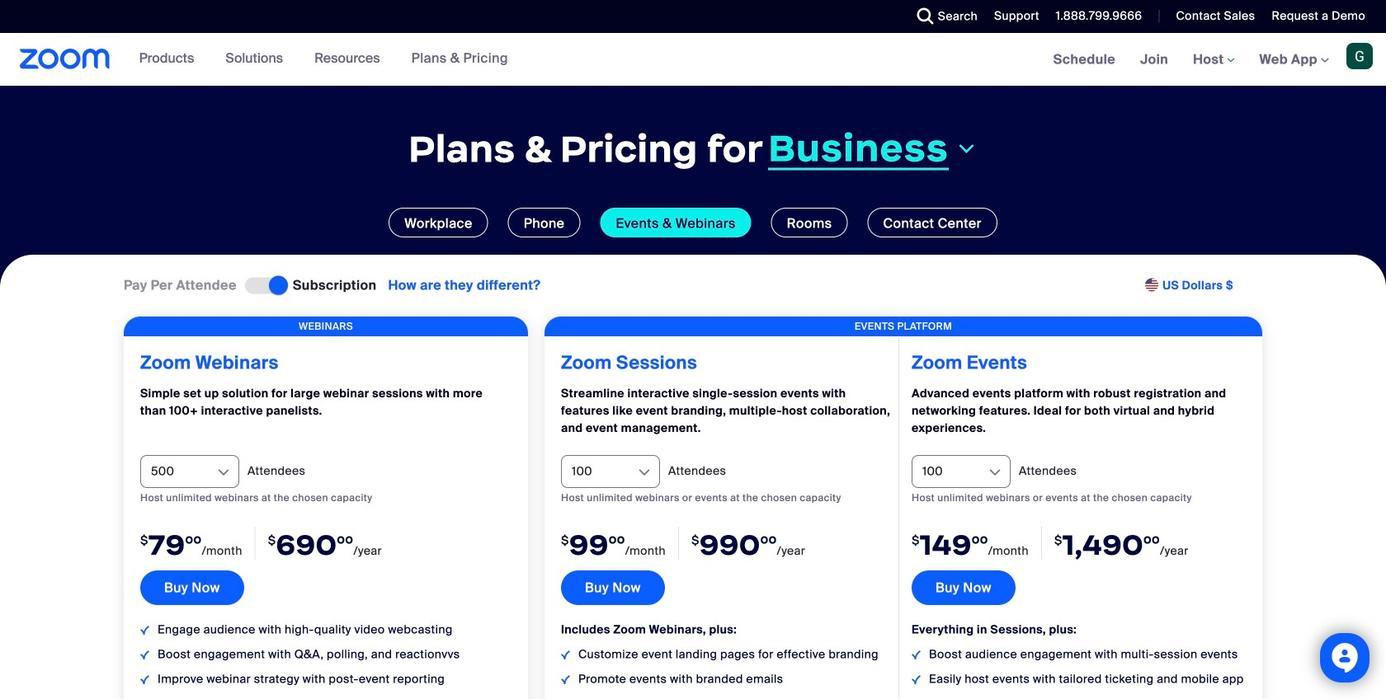 Task type: describe. For each thing, give the bounding box(es) containing it.
1 show options image from the left
[[215, 465, 232, 481]]

1 horizontal spatial include image
[[561, 676, 570, 685]]

0 horizontal spatial include image
[[140, 651, 149, 660]]

down image
[[956, 139, 978, 159]]

profile picture image
[[1347, 43, 1373, 69]]



Task type: vqa. For each thing, say whether or not it's contained in the screenshot.
'Open chat' "image"
no



Task type: locate. For each thing, give the bounding box(es) containing it.
2 show options image from the left
[[636, 465, 653, 481]]

2 horizontal spatial include image
[[912, 651, 921, 660]]

product information navigation
[[127, 33, 521, 86]]

show options image
[[215, 465, 232, 481], [636, 465, 653, 481]]

include image
[[140, 627, 149, 636], [561, 651, 570, 660], [140, 676, 149, 685], [912, 676, 921, 685]]

0 horizontal spatial show options image
[[215, 465, 232, 481]]

meetings navigation
[[1041, 33, 1387, 87]]

main content
[[0, 33, 1387, 700]]

zoom logo image
[[20, 49, 110, 69]]

tabs of zoom services tab list
[[25, 208, 1362, 238]]

include image
[[140, 651, 149, 660], [912, 651, 921, 660], [561, 676, 570, 685]]

1 horizontal spatial show options image
[[636, 465, 653, 481]]

banner
[[0, 33, 1387, 87]]



